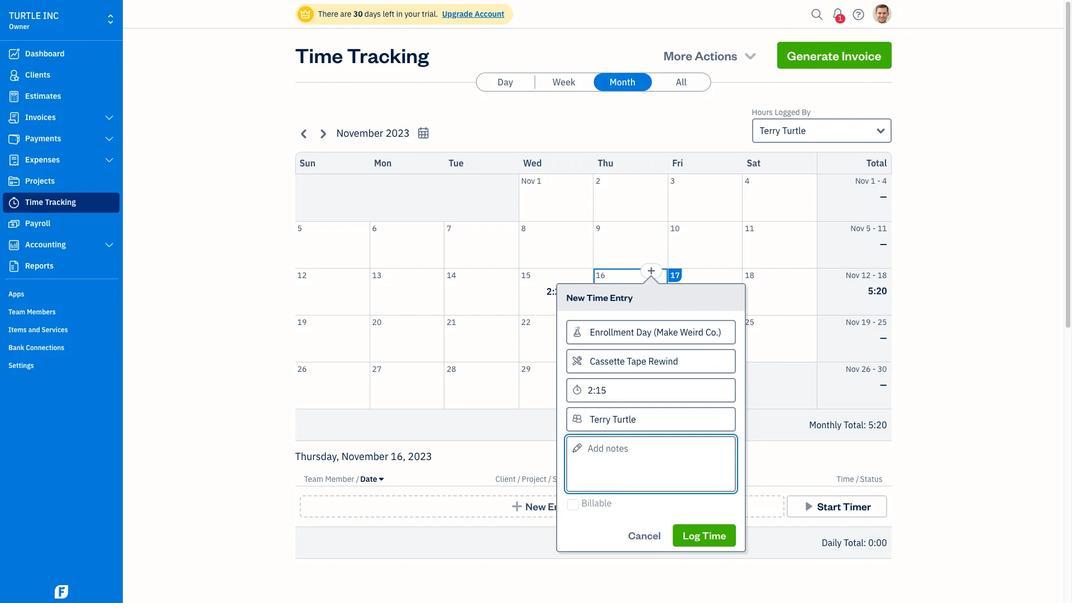Task type: vqa. For each thing, say whether or not it's contained in the screenshot.
"-" within the Nov 12 - 18 5:20
yes



Task type: describe. For each thing, give the bounding box(es) containing it.
19 inside button
[[297, 317, 307, 327]]

connections
[[26, 344, 64, 352]]

november 2023
[[337, 127, 410, 140]]

25 inside button
[[745, 317, 755, 327]]

11 inside button
[[745, 223, 755, 233]]

new for new entry
[[526, 500, 546, 513]]

new entry
[[526, 500, 573, 513]]

generate invoice
[[787, 47, 882, 63]]

3
[[671, 176, 675, 186]]

: for daily total
[[864, 537, 867, 549]]

19 inside "nov 19 - 25 —"
[[862, 317, 871, 327]]

chevron large down image for accounting
[[104, 241, 115, 250]]

service
[[553, 474, 579, 484]]

accounting
[[25, 240, 66, 250]]

in
[[396, 9, 403, 19]]

0 vertical spatial entry
[[610, 291, 633, 303]]

more actions
[[664, 47, 738, 63]]

16
[[596, 270, 605, 280]]

projects link
[[3, 171, 120, 192]]

- for nov 12 - 18 5:20
[[873, 270, 876, 280]]

4 button
[[743, 174, 817, 221]]

25 inside "nov 19 - 25 —"
[[878, 317, 887, 327]]

date
[[360, 474, 377, 484]]

mon
[[374, 158, 392, 169]]

8
[[521, 223, 526, 233]]

new for new time entry
[[567, 291, 585, 303]]

1 button
[[829, 3, 847, 25]]

bank
[[8, 344, 24, 352]]

1 vertical spatial 2023
[[408, 450, 432, 463]]

time inside log time button
[[702, 529, 726, 542]]

1 for nov 1
[[537, 176, 542, 186]]

Add a client or project text field
[[568, 321, 735, 343]]

team member /
[[304, 474, 359, 484]]

7 button
[[445, 221, 519, 268]]

6
[[372, 223, 377, 233]]

logged
[[775, 107, 800, 117]]

day link
[[476, 73, 535, 91]]

27
[[372, 364, 382, 374]]

13
[[372, 270, 382, 280]]

there are 30 days left in your trial. upgrade account
[[318, 9, 505, 19]]

nov for nov 5 - 11 —
[[851, 223, 865, 233]]

chevron large down image for invoices
[[104, 113, 115, 122]]

owner
[[9, 22, 30, 31]]

team for team members
[[8, 308, 25, 316]]

caretdown image
[[379, 475, 384, 484]]

Duration text field
[[567, 378, 736, 402]]

all link
[[652, 73, 711, 91]]

nov 1
[[521, 176, 542, 186]]

freshbooks image
[[53, 585, 70, 599]]

time down 16
[[587, 291, 608, 303]]

chevron large down image for payments
[[104, 135, 115, 144]]

nov 1 button
[[519, 174, 593, 221]]

thu
[[598, 158, 614, 169]]

0:00
[[869, 537, 887, 549]]

estimates
[[25, 91, 61, 101]]

more actions button
[[654, 42, 768, 69]]

time / status
[[837, 474, 883, 484]]

log time button
[[673, 525, 736, 547]]

1 vertical spatial 5:20
[[869, 420, 887, 431]]

Add notes text field
[[567, 436, 736, 492]]

1 for nov 1 - 4 —
[[871, 176, 876, 186]]

play image
[[803, 501, 816, 512]]

30 button
[[594, 362, 668, 409]]

0 horizontal spatial 30
[[353, 9, 363, 19]]

5 inside button
[[297, 223, 302, 233]]

5 button
[[295, 221, 370, 268]]

actions
[[695, 47, 738, 63]]

turtle
[[9, 10, 41, 21]]

0 vertical spatial tracking
[[347, 42, 429, 68]]

29 button
[[519, 362, 593, 409]]

— for nov 26 - 30 —
[[880, 379, 887, 390]]

26 button
[[295, 362, 370, 409]]

more
[[664, 47, 693, 63]]

19 button
[[295, 315, 370, 362]]

nov for nov 19 - 25 —
[[846, 317, 860, 327]]

terry
[[760, 125, 781, 136]]

add a time entry image
[[647, 264, 656, 277]]

project
[[522, 474, 547, 484]]

nov 5 - 11 —
[[851, 223, 887, 249]]

15
[[521, 270, 531, 280]]

log time
[[683, 529, 726, 542]]

invoice image
[[7, 112, 21, 123]]

fri
[[673, 158, 683, 169]]

12 inside the nov 12 - 18 5:20
[[862, 270, 871, 280]]

terry turtle button
[[752, 118, 892, 143]]

clients
[[25, 70, 50, 80]]

estimates link
[[3, 87, 120, 107]]

turtle
[[783, 125, 806, 136]]

sun
[[300, 158, 316, 169]]

— for nov 1 - 4 —
[[880, 191, 887, 202]]

days
[[365, 9, 381, 19]]

14 button
[[445, 268, 519, 315]]

dashboard image
[[7, 49, 21, 60]]

- for nov 26 - 30 —
[[873, 364, 876, 374]]

: for monthly total
[[864, 420, 867, 431]]

there
[[318, 9, 338, 19]]

11 inside nov 5 - 11 —
[[878, 223, 887, 233]]

project link
[[522, 474, 549, 484]]

0 vertical spatial november
[[337, 127, 383, 140]]

services
[[42, 326, 68, 334]]

21 button
[[445, 315, 519, 362]]

members
[[27, 308, 56, 316]]

10
[[671, 223, 680, 233]]

time link
[[837, 474, 856, 484]]

by
[[802, 107, 811, 117]]

terry turtle
[[760, 125, 806, 136]]

start timer button
[[787, 495, 887, 518]]

go to help image
[[850, 6, 868, 23]]

generate
[[787, 47, 840, 63]]

time tracking inside main element
[[25, 197, 76, 207]]

nov 12 - 18 5:20
[[846, 270, 887, 296]]

chart image
[[7, 240, 21, 251]]

report image
[[7, 261, 21, 272]]

turtle inc owner
[[9, 10, 59, 31]]

16 button
[[594, 268, 668, 315]]

month link
[[594, 73, 652, 91]]

nov 26 - 30 —
[[846, 364, 887, 390]]

14
[[447, 270, 456, 280]]

12 button
[[295, 268, 370, 315]]

18 inside the nov 12 - 18 5:20
[[878, 270, 887, 280]]

time down there
[[295, 42, 343, 68]]

client / project / service / note
[[496, 474, 601, 484]]

date link
[[360, 474, 384, 484]]

26 inside nov 26 - 30 —
[[862, 364, 871, 374]]

2
[[596, 176, 601, 186]]

26 inside button
[[297, 364, 307, 374]]

day
[[498, 77, 513, 88]]

9
[[596, 223, 601, 233]]

month
[[610, 77, 636, 88]]

time inside time tracking link
[[25, 197, 43, 207]]



Task type: locate. For each thing, give the bounding box(es) containing it.
— up nov 5 - 11 —
[[880, 191, 887, 202]]

dashboard
[[25, 49, 65, 59]]

1 horizontal spatial 11
[[878, 223, 887, 233]]

9 button
[[594, 221, 668, 268]]

2 11 from the left
[[878, 223, 887, 233]]

start
[[818, 500, 841, 513]]

5
[[297, 223, 302, 233], [866, 223, 871, 233]]

2 / from the left
[[518, 474, 521, 484]]

note link
[[584, 474, 601, 484]]

plus image
[[511, 501, 524, 512]]

apps link
[[3, 285, 120, 302]]

entry
[[610, 291, 633, 303], [548, 500, 573, 513]]

0 horizontal spatial 5
[[297, 223, 302, 233]]

12 inside button
[[297, 270, 307, 280]]

2 — from the top
[[880, 238, 887, 249]]

0 vertical spatial chevron large down image
[[104, 113, 115, 122]]

team inside main element
[[8, 308, 25, 316]]

daily total : 0:00
[[822, 537, 887, 549]]

1 horizontal spatial time tracking
[[295, 42, 429, 68]]

1 vertical spatial time tracking
[[25, 197, 76, 207]]

0 vertical spatial 5:20
[[868, 285, 887, 296]]

0 horizontal spatial team
[[8, 308, 25, 316]]

team down apps
[[8, 308, 25, 316]]

17
[[671, 270, 680, 280]]

1 vertical spatial new
[[526, 500, 546, 513]]

28 button
[[445, 362, 519, 409]]

1 inside button
[[537, 176, 542, 186]]

nov inside nov 5 - 11 —
[[851, 223, 865, 233]]

- inside "nov 19 - 25 —"
[[873, 317, 876, 327]]

timer
[[843, 500, 871, 513]]

25 down the nov 12 - 18 5:20
[[878, 317, 887, 327]]

19 down the nov 12 - 18 5:20
[[862, 317, 871, 327]]

0 horizontal spatial time tracking
[[25, 197, 76, 207]]

tracking down projects link
[[45, 197, 76, 207]]

nov down wed
[[521, 176, 535, 186]]

1 horizontal spatial entry
[[610, 291, 633, 303]]

13 button
[[370, 268, 444, 315]]

team down thursday,
[[304, 474, 323, 484]]

1 inside dropdown button
[[839, 14, 843, 22]]

0 vertical spatial time tracking
[[295, 42, 429, 68]]

member
[[325, 474, 354, 484]]

your
[[405, 9, 420, 19]]

0 horizontal spatial tracking
[[45, 197, 76, 207]]

1 horizontal spatial 30
[[596, 364, 605, 374]]

timer image
[[7, 197, 21, 208]]

0 vertical spatial :
[[864, 420, 867, 431]]

reports
[[25, 261, 54, 271]]

november up date
[[342, 450, 389, 463]]

— inside nov 1 - 4 —
[[880, 191, 887, 202]]

cancel button
[[618, 525, 671, 547]]

1 11 from the left
[[745, 223, 755, 233]]

1 horizontal spatial 19
[[862, 317, 871, 327]]

chevron large down image inside accounting link
[[104, 241, 115, 250]]

chevron large down image inside payments link
[[104, 135, 115, 144]]

2 26 from the left
[[862, 364, 871, 374]]

:
[[864, 420, 867, 431], [864, 537, 867, 549]]

0 horizontal spatial 19
[[297, 317, 307, 327]]

4 inside nov 1 - 4 —
[[883, 176, 887, 186]]

time left status
[[837, 474, 854, 484]]

nov down "nov 19 - 25 —"
[[846, 364, 860, 374]]

chevron large down image down estimates link
[[104, 113, 115, 122]]

accounting link
[[3, 235, 120, 255]]

— for nov 5 - 11 —
[[880, 238, 887, 249]]

Add a team member text field
[[568, 408, 735, 430]]

0 vertical spatial new
[[567, 291, 585, 303]]

20 button
[[370, 315, 444, 362]]

— for nov 19 - 25 —
[[880, 332, 887, 343]]

18 inside button
[[745, 270, 755, 280]]

— up nov 26 - 30 —
[[880, 332, 887, 343]]

/ left date
[[356, 474, 359, 484]]

26
[[297, 364, 307, 374], [862, 364, 871, 374]]

2023 right 16,
[[408, 450, 432, 463]]

nov for nov 26 - 30 —
[[846, 364, 860, 374]]

4 / from the left
[[580, 474, 583, 484]]

1 vertical spatial team
[[304, 474, 323, 484]]

2 vertical spatial total
[[844, 537, 864, 549]]

nov inside nov 1 - 4 —
[[856, 176, 869, 186]]

log
[[683, 529, 700, 542]]

settings
[[8, 361, 34, 370]]

items and services
[[8, 326, 68, 334]]

- for nov 19 - 25 —
[[873, 317, 876, 327]]

1 vertical spatial tracking
[[45, 197, 76, 207]]

time right 'log'
[[702, 529, 726, 542]]

thursday, november 16, 2023
[[295, 450, 432, 463]]

are
[[340, 9, 352, 19]]

2 18 from the left
[[878, 270, 887, 280]]

nov inside the nov 12 - 18 5:20
[[846, 270, 860, 280]]

next month image
[[316, 127, 329, 140]]

1 chevron large down image from the top
[[104, 135, 115, 144]]

chevron large down image inside the expenses link
[[104, 156, 115, 165]]

nov for nov 12 - 18 5:20
[[846, 270, 860, 280]]

/ right client
[[518, 474, 521, 484]]

30 inside button
[[596, 364, 605, 374]]

1 horizontal spatial 12
[[862, 270, 871, 280]]

2 horizontal spatial 1
[[871, 176, 876, 186]]

team for team member /
[[304, 474, 323, 484]]

7
[[447, 223, 452, 233]]

1 vertical spatial november
[[342, 450, 389, 463]]

dashboard link
[[3, 44, 120, 64]]

status link
[[860, 474, 883, 484]]

1 vertical spatial chevron large down image
[[104, 241, 115, 250]]

2 5 from the left
[[866, 223, 871, 233]]

2 horizontal spatial 30
[[878, 364, 887, 374]]

total up nov 1 - 4 —
[[867, 158, 887, 169]]

total
[[867, 158, 887, 169], [844, 420, 864, 431], [844, 537, 864, 549]]

total right the daily
[[844, 537, 864, 549]]

new right 2:20
[[567, 291, 585, 303]]

— up monthly total : 5:20
[[880, 379, 887, 390]]

- inside nov 1 - 4 —
[[878, 176, 881, 186]]

- inside the nov 12 - 18 5:20
[[873, 270, 876, 280]]

28
[[447, 364, 456, 374]]

upgrade account link
[[440, 9, 505, 19]]

main element
[[0, 0, 151, 603]]

18 down nov 5 - 11 —
[[878, 270, 887, 280]]

2 19 from the left
[[862, 317, 871, 327]]

1 vertical spatial entry
[[548, 500, 573, 513]]

11 button
[[743, 221, 817, 268]]

0 horizontal spatial 26
[[297, 364, 307, 374]]

24
[[671, 317, 680, 327]]

: right monthly on the right bottom
[[864, 420, 867, 431]]

invoices link
[[3, 108, 120, 128]]

30 down "nov 19 - 25 —"
[[878, 364, 887, 374]]

30 down 23 button
[[596, 364, 605, 374]]

—
[[880, 191, 887, 202], [880, 238, 887, 249], [880, 332, 887, 343], [880, 379, 887, 390]]

1 5 from the left
[[297, 223, 302, 233]]

1 18 from the left
[[745, 270, 755, 280]]

1
[[839, 14, 843, 22], [537, 176, 542, 186], [871, 176, 876, 186]]

apps
[[8, 290, 24, 298]]

2 25 from the left
[[878, 317, 887, 327]]

2 chevron large down image from the top
[[104, 241, 115, 250]]

choose a date image
[[417, 127, 430, 140]]

status
[[860, 474, 883, 484]]

2023 left choose a date icon
[[386, 127, 410, 140]]

— inside "nov 19 - 25 —"
[[880, 332, 887, 343]]

bank connections
[[8, 344, 64, 352]]

18 down 11 button at the right of page
[[745, 270, 755, 280]]

5:20 up "nov 19 - 25 —"
[[868, 285, 887, 296]]

1 vertical spatial chevron large down image
[[104, 156, 115, 165]]

: left 0:00
[[864, 537, 867, 549]]

new time entry
[[567, 291, 633, 303]]

5 inside nov 5 - 11 —
[[866, 223, 871, 233]]

4 — from the top
[[880, 379, 887, 390]]

2 4 from the left
[[883, 176, 887, 186]]

2 chevron large down image from the top
[[104, 156, 115, 165]]

1 12 from the left
[[297, 270, 307, 280]]

3 — from the top
[[880, 332, 887, 343]]

2:20
[[547, 286, 566, 297]]

0 horizontal spatial 18
[[745, 270, 755, 280]]

time tracking down projects link
[[25, 197, 76, 207]]

- for nov 1 - 4 —
[[878, 176, 881, 186]]

25
[[745, 317, 755, 327], [878, 317, 887, 327]]

total for monthly total
[[844, 420, 864, 431]]

upgrade
[[442, 9, 473, 19]]

— inside nov 5 - 11 —
[[880, 238, 887, 249]]

1 vertical spatial total
[[844, 420, 864, 431]]

note
[[584, 474, 601, 484]]

all
[[676, 77, 687, 88]]

0 vertical spatial 2023
[[386, 127, 410, 140]]

27 button
[[370, 362, 444, 409]]

payments
[[25, 134, 61, 144]]

nov inside "nov 19 - 25 —"
[[846, 317, 860, 327]]

1 horizontal spatial 4
[[883, 176, 887, 186]]

tracking inside main element
[[45, 197, 76, 207]]

hours
[[752, 107, 773, 117]]

30 inside nov 26 - 30 —
[[878, 364, 887, 374]]

nov down the nov 12 - 18 5:20
[[846, 317, 860, 327]]

tracking down left
[[347, 42, 429, 68]]

5:20
[[868, 285, 887, 296], [869, 420, 887, 431]]

nov down nov 1 - 4 —
[[851, 223, 865, 233]]

0 vertical spatial chevron large down image
[[104, 135, 115, 144]]

clients link
[[3, 65, 120, 85]]

payment image
[[7, 134, 21, 145]]

1 horizontal spatial 1
[[839, 14, 843, 22]]

11 down nov 1 - 4 —
[[878, 223, 887, 233]]

new entry button
[[300, 495, 785, 518]]

10 button
[[668, 221, 742, 268]]

0 horizontal spatial 25
[[745, 317, 755, 327]]

chevron large down image for expenses
[[104, 156, 115, 165]]

generate invoice button
[[777, 42, 892, 69]]

previous month image
[[298, 127, 311, 140]]

/ left note
[[580, 474, 583, 484]]

3 / from the left
[[549, 474, 552, 484]]

1 vertical spatial :
[[864, 537, 867, 549]]

29
[[521, 364, 531, 374]]

1 26 from the left
[[297, 364, 307, 374]]

19
[[297, 317, 307, 327], [862, 317, 871, 327]]

1 / from the left
[[356, 474, 359, 484]]

0 vertical spatial total
[[867, 158, 887, 169]]

chevron large down image
[[104, 135, 115, 144], [104, 156, 115, 165]]

0 horizontal spatial new
[[526, 500, 546, 513]]

18 button
[[743, 268, 817, 315]]

1 horizontal spatial 18
[[878, 270, 887, 280]]

total right monthly on the right bottom
[[844, 420, 864, 431]]

new inside new entry button
[[526, 500, 546, 513]]

chevron large down image
[[104, 113, 115, 122], [104, 241, 115, 250]]

2 button
[[594, 174, 668, 221]]

team
[[8, 308, 25, 316], [304, 474, 323, 484]]

nov down nov 5 - 11 —
[[846, 270, 860, 280]]

0 horizontal spatial 1
[[537, 176, 542, 186]]

chevron large down image up projects link
[[104, 156, 115, 165]]

trial.
[[422, 9, 438, 19]]

11 down 4 button
[[745, 223, 755, 233]]

5:20 down nov 26 - 30 —
[[869, 420, 887, 431]]

1 : from the top
[[864, 420, 867, 431]]

chevrondown image
[[743, 47, 758, 63]]

estimate image
[[7, 91, 21, 102]]

2 12 from the left
[[862, 270, 871, 280]]

chevron large down image down payroll link
[[104, 241, 115, 250]]

5:20 inside the nov 12 - 18 5:20
[[868, 285, 887, 296]]

expenses link
[[3, 150, 120, 170]]

0 horizontal spatial 11
[[745, 223, 755, 233]]

5 / from the left
[[856, 474, 859, 484]]

entry inside button
[[548, 500, 573, 513]]

0 vertical spatial team
[[8, 308, 25, 316]]

expenses
[[25, 155, 60, 165]]

time tracking down days
[[295, 42, 429, 68]]

30 right are
[[353, 9, 363, 19]]

daily
[[822, 537, 842, 549]]

1 horizontal spatial new
[[567, 291, 585, 303]]

november right next month image
[[337, 127, 383, 140]]

nov 19 - 25 —
[[846, 317, 887, 343]]

nov inside nov 26 - 30 —
[[846, 364, 860, 374]]

new right plus image
[[526, 500, 546, 513]]

1 horizontal spatial team
[[304, 474, 323, 484]]

search image
[[809, 6, 826, 23]]

- inside nov 26 - 30 —
[[873, 364, 876, 374]]

25 down 18 button
[[745, 317, 755, 327]]

-
[[878, 176, 881, 186], [873, 223, 876, 233], [873, 270, 876, 280], [873, 317, 876, 327], [873, 364, 876, 374]]

1 — from the top
[[880, 191, 887, 202]]

1 chevron large down image from the top
[[104, 113, 115, 122]]

project image
[[7, 176, 21, 187]]

1 4 from the left
[[745, 176, 750, 186]]

/ left status link
[[856, 474, 859, 484]]

2 : from the top
[[864, 537, 867, 549]]

12 down nov 5 - 11 —
[[862, 270, 871, 280]]

nov up nov 5 - 11 —
[[856, 176, 869, 186]]

1 25 from the left
[[745, 317, 755, 327]]

- inside nov 5 - 11 —
[[873, 223, 876, 233]]

1 inside nov 1 - 4 —
[[871, 176, 876, 186]]

nov for nov 1 - 4 —
[[856, 176, 869, 186]]

23 button
[[594, 315, 668, 362]]

Add a service text field
[[568, 350, 735, 372]]

total for daily total
[[844, 537, 864, 549]]

12 down 5 button
[[297, 270, 307, 280]]

1 horizontal spatial 25
[[878, 317, 887, 327]]

chevron large down image up the expenses link
[[104, 135, 115, 144]]

nov
[[521, 176, 535, 186], [856, 176, 869, 186], [851, 223, 865, 233], [846, 270, 860, 280], [846, 317, 860, 327], [846, 364, 860, 374]]

— up the nov 12 - 18 5:20
[[880, 238, 887, 249]]

expense image
[[7, 155, 21, 166]]

chevron large down image inside invoices link
[[104, 113, 115, 122]]

26 down "nov 19 - 25 —"
[[862, 364, 871, 374]]

nov for nov 1
[[521, 176, 535, 186]]

0 horizontal spatial 4
[[745, 176, 750, 186]]

time
[[295, 42, 343, 68], [25, 197, 43, 207], [587, 291, 608, 303], [837, 474, 854, 484], [702, 529, 726, 542]]

1 down wed
[[537, 176, 542, 186]]

money image
[[7, 218, 21, 230]]

1 horizontal spatial 26
[[862, 364, 871, 374]]

1 horizontal spatial 5
[[866, 223, 871, 233]]

11
[[745, 223, 755, 233], [878, 223, 887, 233]]

1 19 from the left
[[297, 317, 307, 327]]

0 horizontal spatial entry
[[548, 500, 573, 513]]

4 inside 4 button
[[745, 176, 750, 186]]

3:00
[[696, 286, 715, 297]]

and
[[28, 326, 40, 334]]

time right timer image
[[25, 197, 43, 207]]

18
[[745, 270, 755, 280], [878, 270, 887, 280]]

client image
[[7, 70, 21, 81]]

time tracking
[[295, 42, 429, 68], [25, 197, 76, 207]]

left
[[383, 9, 395, 19]]

1 up nov 5 - 11 —
[[871, 176, 876, 186]]

/ left service
[[549, 474, 552, 484]]

26 down the 19 button
[[297, 364, 307, 374]]

- for nov 5 - 11 —
[[873, 223, 876, 233]]

— inside nov 26 - 30 —
[[880, 379, 887, 390]]

1 left go to help icon at the right of page
[[839, 14, 843, 22]]

nov inside button
[[521, 176, 535, 186]]

1 horizontal spatial tracking
[[347, 42, 429, 68]]

client
[[496, 474, 516, 484]]

0 horizontal spatial 12
[[297, 270, 307, 280]]

19 down 12 button
[[297, 317, 307, 327]]

crown image
[[300, 8, 311, 20]]



